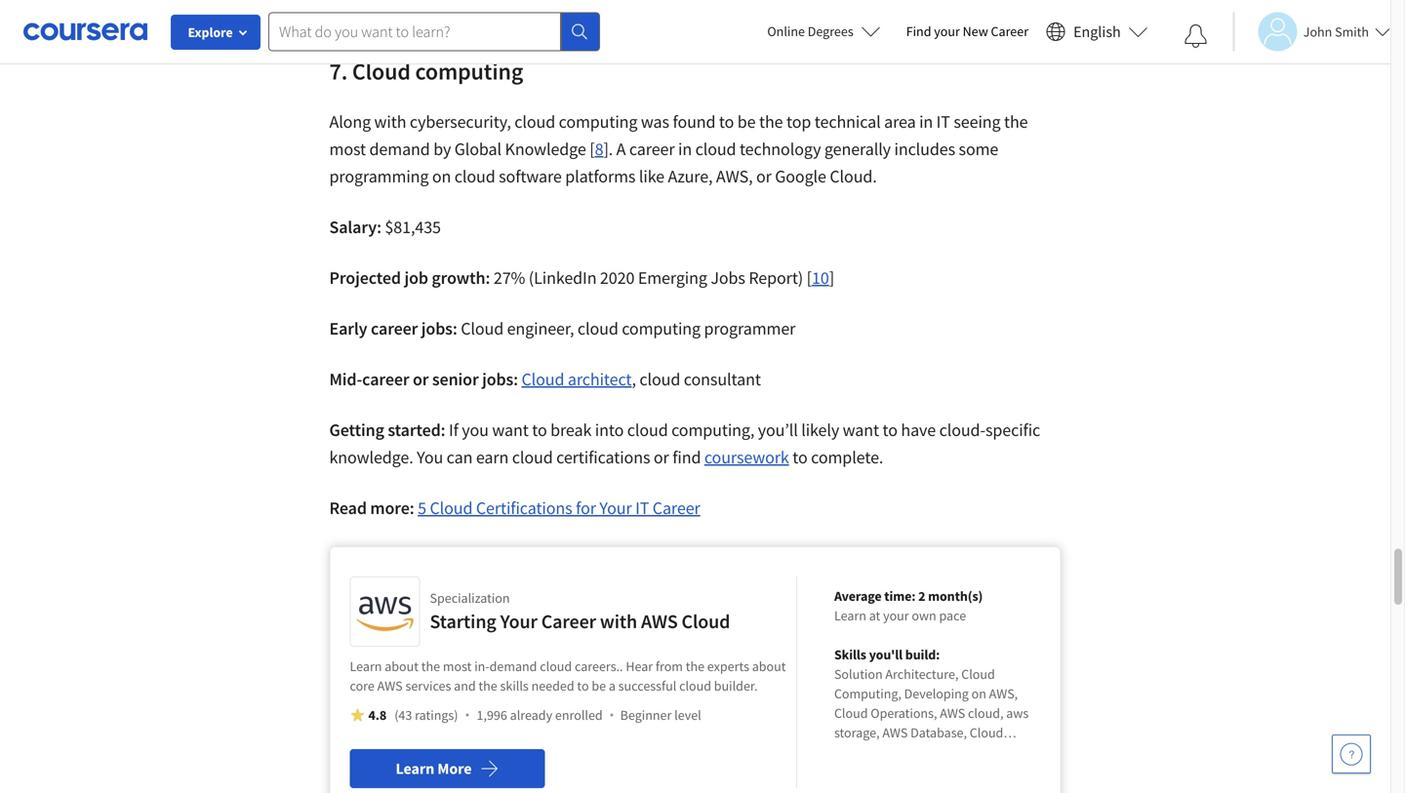 Task type: describe. For each thing, give the bounding box(es) containing it.
with inside specialization starting your career with aws cloud
[[600, 610, 637, 634]]

salary: $81,435
[[329, 216, 441, 238]]

you
[[417, 447, 443, 468]]

average time: 2 month(s) learn at your own pace
[[834, 588, 983, 625]]

started:
[[388, 419, 446, 441]]

learn for learn about the most in-demand cloud careers.. hear from the experts about core aws services and the skills needed to be a successful cloud builder.
[[350, 658, 382, 675]]

enrolled
[[555, 707, 603, 724]]

report)
[[749, 267, 803, 289]]

more:
[[370, 497, 414, 519]]

aws down operations
[[834, 783, 860, 793]]

to left have
[[883, 419, 898, 441]]

successful
[[618, 677, 677, 695]]

find your new career
[[906, 22, 1029, 40]]

to inside learn about the most in-demand cloud careers.. hear from the experts about core aws services and the skills needed to be a successful cloud builder.
[[577, 677, 589, 695]]

coursera image
[[23, 16, 147, 47]]

at
[[869, 607, 881, 625]]

senior
[[432, 368, 479, 390]]

architecture
[[935, 763, 1005, 781]]

you'll
[[758, 419, 798, 441]]

certifications
[[556, 447, 650, 468]]

skills you'll build: solution architecture, cloud computing, developing on aws, cloud operations, aws cloud, aws storage, aws database, cloud operations on aws, data analytics on aws, solution architecture on aws
[[834, 646, 1030, 793]]

getting started:
[[329, 419, 449, 441]]

coursework link
[[704, 447, 789, 468]]

4.8 (43 ratings)
[[368, 707, 458, 724]]

mid-career or senior jobs: cloud architect , cloud consultant
[[329, 368, 761, 390]]

the up services at the left of the page
[[421, 658, 440, 675]]

career for your
[[541, 610, 596, 634]]

core
[[350, 677, 375, 695]]

0 vertical spatial computing
[[415, 57, 523, 86]]

experts
[[707, 658, 749, 675]]

needed
[[531, 677, 574, 695]]

your inside average time: 2 month(s) learn at your own pace
[[883, 607, 909, 625]]

cloud up needed
[[540, 658, 572, 675]]

0 horizontal spatial jobs:
[[421, 318, 457, 340]]

you'll
[[869, 646, 903, 664]]

likely
[[802, 419, 839, 441]]

to down likely
[[793, 447, 808, 468]]

knowledge.
[[329, 447, 413, 468]]

]
[[829, 267, 835, 289]]

time:
[[884, 588, 916, 605]]

cloud up level
[[679, 677, 712, 695]]

1 vertical spatial it
[[635, 497, 649, 519]]

platforms
[[565, 165, 636, 187]]

builder.
[[714, 677, 758, 695]]

cloud down "engineer,"
[[522, 368, 564, 390]]

demand inside along with cybersecurity, cloud computing was found to be the top technical area in it seeing the most demand by global knowledge [
[[369, 138, 430, 160]]

john smith
[[1304, 23, 1369, 41]]

on down database,
[[900, 744, 915, 761]]

job
[[405, 267, 428, 289]]

2020
[[600, 267, 635, 289]]

cloud down cloud,
[[970, 724, 1004, 742]]

degrees
[[808, 22, 854, 40]]

learn inside average time: 2 month(s) learn at your own pace
[[834, 607, 867, 625]]

1 horizontal spatial career
[[653, 497, 700, 519]]

own
[[912, 607, 937, 625]]

certifications
[[476, 497, 573, 519]]

5
[[418, 497, 426, 519]]

early career jobs: cloud engineer, cloud computing programmer
[[329, 318, 796, 340]]

cybersecurity,
[[410, 111, 511, 133]]

specialization starting your career with aws cloud
[[430, 589, 730, 634]]

specialization
[[430, 589, 510, 607]]

your inside find your new career link
[[934, 22, 960, 40]]

2 about from the left
[[752, 658, 786, 675]]

some
[[959, 138, 999, 160]]

learn for learn more
[[396, 759, 434, 779]]

have
[[901, 419, 936, 441]]

1 vertical spatial jobs:
[[482, 368, 518, 390]]

cloud down found
[[695, 138, 736, 160]]

the left top
[[759, 111, 783, 133]]

1 about from the left
[[385, 658, 419, 675]]

2 want from the left
[[843, 419, 879, 441]]

already
[[510, 707, 553, 724]]

cloud.
[[830, 165, 877, 187]]

computing,
[[672, 419, 755, 441]]

ratings)
[[415, 707, 458, 724]]

aws, down operations
[[852, 763, 881, 781]]

find
[[906, 22, 932, 40]]

cloud up architect
[[578, 318, 618, 340]]

aws, inside ]. a career in cloud technology generally includes some programming on cloud software platforms like azure, aws, or google cloud.
[[716, 165, 753, 187]]

specific
[[986, 419, 1041, 441]]

area
[[884, 111, 916, 133]]

find
[[673, 447, 701, 468]]

1 vertical spatial or
[[413, 368, 429, 390]]

on inside ]. a career in cloud technology generally includes some programming on cloud software platforms like azure, aws, or google cloud.
[[432, 165, 451, 187]]

on down operations
[[834, 763, 849, 781]]

10 link
[[812, 267, 829, 289]]

operations,
[[871, 705, 937, 722]]

2
[[918, 588, 926, 605]]

skills
[[500, 677, 529, 695]]

skills
[[834, 646, 867, 664]]

if you want to break into cloud computing, you'll likely want to have cloud-specific knowledge. you can earn cloud certifications or find
[[329, 419, 1041, 468]]

What do you want to learn? text field
[[268, 12, 561, 51]]

emerging
[[638, 267, 707, 289]]

technology
[[740, 138, 821, 160]]

month(s)
[[928, 588, 983, 605]]

aws inside specialization starting your career with aws cloud
[[641, 610, 678, 634]]

coursework
[[704, 447, 789, 468]]

career inside ]. a career in cloud technology generally includes some programming on cloud software platforms like azure, aws, or google cloud.
[[629, 138, 675, 160]]

by
[[434, 138, 451, 160]]

the down in- on the bottom left of page
[[479, 677, 497, 695]]

jobs
[[711, 267, 745, 289]]

most inside learn about the most in-demand cloud careers.. hear from the experts about core aws services and the skills needed to be a successful cloud builder.
[[443, 658, 472, 675]]

top
[[787, 111, 811, 133]]

consultant
[[684, 368, 761, 390]]

cloud up cloud,
[[962, 666, 995, 683]]

(linkedin
[[529, 267, 597, 289]]

explore button
[[171, 15, 261, 50]]

aws inside learn about the most in-demand cloud careers.. hear from the experts about core aws services and the skills needed to be a successful cloud builder.
[[377, 677, 403, 695]]

technical
[[815, 111, 881, 133]]

27%
[[494, 267, 525, 289]]

in inside along with cybersecurity, cloud computing was found to be the top technical area in it seeing the most demand by global knowledge [
[[919, 111, 933, 133]]

aws
[[1006, 705, 1029, 722]]

aws, up the aws
[[989, 685, 1018, 703]]

average
[[834, 588, 882, 605]]

for
[[576, 497, 596, 519]]

it inside along with cybersecurity, cloud computing was found to be the top technical area in it seeing the most demand by global knowledge [
[[937, 111, 950, 133]]

coursework to complete.
[[704, 447, 884, 468]]

2 vertical spatial computing
[[622, 318, 701, 340]]

you
[[462, 419, 489, 441]]

cloud right 7.
[[352, 57, 411, 86]]

aws up database,
[[940, 705, 965, 722]]

or inside ]. a career in cloud technology generally includes some programming on cloud software platforms like azure, aws, or google cloud.
[[756, 165, 772, 187]]

0 vertical spatial your
[[600, 497, 632, 519]]



Task type: locate. For each thing, give the bounding box(es) containing it.
career
[[991, 22, 1029, 40], [653, 497, 700, 519], [541, 610, 596, 634]]

level
[[675, 707, 701, 724]]

0 vertical spatial jobs:
[[421, 318, 457, 340]]

build:
[[905, 646, 940, 664]]

about up services at the left of the page
[[385, 658, 419, 675]]

aws, right azure,
[[716, 165, 753, 187]]

to down careers..
[[577, 677, 589, 695]]

aws, down database,
[[918, 744, 947, 761]]

1 vertical spatial be
[[592, 677, 606, 695]]

if
[[449, 419, 459, 441]]

1 horizontal spatial or
[[654, 447, 669, 468]]

knowledge
[[505, 138, 586, 160]]

show notifications image
[[1185, 24, 1208, 48]]

your right for
[[600, 497, 632, 519]]

cloud architect link
[[522, 368, 632, 390]]

1 horizontal spatial it
[[937, 111, 950, 133]]

1 horizontal spatial learn
[[396, 759, 434, 779]]

1 horizontal spatial [
[[807, 267, 812, 289]]

a
[[609, 677, 616, 695]]

2 vertical spatial learn
[[396, 759, 434, 779]]

it up includes
[[937, 111, 950, 133]]

computing,
[[834, 685, 902, 703]]

aws up from
[[641, 610, 678, 634]]

1 vertical spatial solution
[[884, 763, 932, 781]]

or left senior on the top of the page
[[413, 368, 429, 390]]

learn up core
[[350, 658, 382, 675]]

career down find
[[653, 497, 700, 519]]

1,996
[[477, 707, 507, 724]]

7. cloud computing
[[329, 57, 523, 86]]

0 horizontal spatial solution
[[834, 666, 883, 683]]

it right for
[[635, 497, 649, 519]]

most down along
[[329, 138, 366, 160]]

in up azure,
[[678, 138, 692, 160]]

the
[[759, 111, 783, 133], [1004, 111, 1028, 133], [421, 658, 440, 675], [686, 658, 705, 675], [479, 677, 497, 695]]

0 horizontal spatial demand
[[369, 138, 430, 160]]

0 vertical spatial be
[[738, 111, 756, 133]]

in
[[919, 111, 933, 133], [678, 138, 692, 160]]

cloud right 5
[[430, 497, 473, 519]]

architect
[[568, 368, 632, 390]]

cloud right , on the left of page
[[640, 368, 681, 390]]

want up "complete."
[[843, 419, 879, 441]]

about up builder. on the bottom right of page
[[752, 658, 786, 675]]

learn about the most in-demand cloud careers.. hear from the experts about core aws services and the skills needed to be a successful cloud builder.
[[350, 658, 786, 695]]

2 horizontal spatial learn
[[834, 607, 867, 625]]

0 horizontal spatial career
[[541, 610, 596, 634]]

the right seeing
[[1004, 111, 1028, 133]]

None search field
[[268, 12, 600, 51]]

the right from
[[686, 658, 705, 675]]

10
[[812, 267, 829, 289]]

1 vertical spatial career
[[653, 497, 700, 519]]

find your new career link
[[897, 20, 1039, 44]]

on
[[432, 165, 451, 187], [972, 685, 987, 703], [900, 744, 915, 761], [834, 763, 849, 781], [1007, 763, 1022, 781]]

online degrees button
[[752, 10, 897, 53]]

1 vertical spatial [
[[807, 267, 812, 289]]

1 vertical spatial in
[[678, 138, 692, 160]]

into
[[595, 419, 624, 441]]

0 vertical spatial or
[[756, 165, 772, 187]]

[ left ].
[[590, 138, 595, 160]]

your
[[600, 497, 632, 519], [500, 610, 538, 634]]

your down time:
[[883, 607, 909, 625]]

computing
[[415, 57, 523, 86], [559, 111, 638, 133], [622, 318, 701, 340]]

aws down operations,
[[883, 724, 908, 742]]

2 horizontal spatial career
[[991, 22, 1029, 40]]

1 horizontal spatial jobs:
[[482, 368, 518, 390]]

8
[[595, 138, 604, 160]]

explore
[[188, 23, 233, 41]]

computing up 8 link
[[559, 111, 638, 133]]

0 vertical spatial most
[[329, 138, 366, 160]]

1 vertical spatial computing
[[559, 111, 638, 133]]

cloud inside along with cybersecurity, cloud computing was found to be the top technical area in it seeing the most demand by global knowledge [
[[515, 111, 555, 133]]

1 want from the left
[[492, 419, 529, 441]]

cloud up the knowledge
[[515, 111, 555, 133]]

1 horizontal spatial most
[[443, 658, 472, 675]]

0 horizontal spatial with
[[374, 111, 406, 133]]

cloud inside specialization starting your career with aws cloud
[[682, 610, 730, 634]]

1 vertical spatial demand
[[490, 658, 537, 675]]

0 horizontal spatial about
[[385, 658, 419, 675]]

0 horizontal spatial want
[[492, 419, 529, 441]]

with up careers..
[[600, 610, 637, 634]]

cloud down growth:
[[461, 318, 504, 340]]

computing up the cybersecurity,
[[415, 57, 523, 86]]

0 horizontal spatial be
[[592, 677, 606, 695]]

demand up programming
[[369, 138, 430, 160]]

jobs: right senior on the top of the page
[[482, 368, 518, 390]]

in-
[[475, 658, 490, 675]]

pace
[[939, 607, 966, 625]]

read more: 5 cloud certifications for your it career
[[329, 497, 700, 519]]

in inside ]. a career in cloud technology generally includes some programming on cloud software platforms like azure, aws, or google cloud.
[[678, 138, 692, 160]]

jobs: up senior on the top of the page
[[421, 318, 457, 340]]

beginner
[[620, 707, 672, 724]]

services
[[405, 677, 451, 695]]

analytics
[[978, 744, 1030, 761]]

more
[[438, 759, 472, 779]]

your down 'specialization'
[[500, 610, 538, 634]]

like
[[639, 165, 665, 187]]

projected
[[329, 267, 401, 289]]

cloud down global
[[455, 165, 495, 187]]

with inside along with cybersecurity, cloud computing was found to be the top technical area in it seeing the most demand by global knowledge [
[[374, 111, 406, 133]]

in right area
[[919, 111, 933, 133]]

learn down average
[[834, 607, 867, 625]]

azure,
[[668, 165, 713, 187]]

career right new
[[991, 22, 1029, 40]]

cloud right earn
[[512, 447, 553, 468]]

cloud
[[515, 111, 555, 133], [695, 138, 736, 160], [455, 165, 495, 187], [578, 318, 618, 340], [640, 368, 681, 390], [627, 419, 668, 441], [512, 447, 553, 468], [540, 658, 572, 675], [679, 677, 712, 695]]

0 vertical spatial career
[[629, 138, 675, 160]]

7.
[[329, 57, 348, 86]]

to inside along with cybersecurity, cloud computing was found to be the top technical area in it seeing the most demand by global knowledge [
[[719, 111, 734, 133]]

1 horizontal spatial your
[[600, 497, 632, 519]]

0 horizontal spatial your
[[883, 607, 909, 625]]

0 horizontal spatial it
[[635, 497, 649, 519]]

].
[[604, 138, 613, 160]]

,
[[632, 368, 636, 390]]

along with cybersecurity, cloud computing was found to be the top technical area in it seeing the most demand by global knowledge [
[[329, 111, 1028, 160]]

or inside if you want to break into cloud computing, you'll likely want to have cloud-specific knowledge. you can earn cloud certifications or find
[[654, 447, 669, 468]]

on down analytics
[[1007, 763, 1022, 781]]

be up technology on the top right of page
[[738, 111, 756, 133]]

demand inside learn about the most in-demand cloud careers.. hear from the experts about core aws services and the skills needed to be a successful cloud builder.
[[490, 658, 537, 675]]

amazon web services image
[[356, 583, 414, 641]]

0 horizontal spatial in
[[678, 138, 692, 160]]

0 vertical spatial solution
[[834, 666, 883, 683]]

cloud right into
[[627, 419, 668, 441]]

career
[[629, 138, 675, 160], [371, 318, 418, 340], [362, 368, 409, 390]]

a
[[617, 138, 626, 160]]

1 vertical spatial with
[[600, 610, 637, 634]]

most inside along with cybersecurity, cloud computing was found to be the top technical area in it seeing the most demand by global knowledge [
[[329, 138, 366, 160]]

2 horizontal spatial or
[[756, 165, 772, 187]]

(43
[[394, 707, 412, 724]]

1 vertical spatial your
[[500, 610, 538, 634]]

career up getting started:
[[362, 368, 409, 390]]

0 vertical spatial career
[[991, 22, 1029, 40]]

earn
[[476, 447, 509, 468]]

or left find
[[654, 447, 669, 468]]

1 vertical spatial career
[[371, 318, 418, 340]]

with right along
[[374, 111, 406, 133]]

[ inside along with cybersecurity, cloud computing was found to be the top technical area in it seeing the most demand by global knowledge [
[[590, 138, 595, 160]]

career for jobs:
[[362, 368, 409, 390]]

0 horizontal spatial your
[[500, 610, 538, 634]]

on up cloud,
[[972, 685, 987, 703]]

found
[[673, 111, 716, 133]]

demand up skills
[[490, 658, 537, 675]]

be left a
[[592, 677, 606, 695]]

1 horizontal spatial be
[[738, 111, 756, 133]]

operations
[[834, 744, 898, 761]]

0 vertical spatial in
[[919, 111, 933, 133]]

1 horizontal spatial with
[[600, 610, 637, 634]]

cloud up experts
[[682, 610, 730, 634]]

career inside specialization starting your career with aws cloud
[[541, 610, 596, 634]]

be inside along with cybersecurity, cloud computing was found to be the top technical area in it seeing the most demand by global knowledge [
[[738, 111, 756, 133]]

solution down the skills on the bottom of the page
[[834, 666, 883, 683]]

career up careers..
[[541, 610, 596, 634]]

or down technology on the top right of page
[[756, 165, 772, 187]]

learn more button
[[350, 750, 545, 789]]

want up earn
[[492, 419, 529, 441]]

0 vertical spatial [
[[590, 138, 595, 160]]

1 horizontal spatial solution
[[884, 763, 932, 781]]

early
[[329, 318, 367, 340]]

1 vertical spatial learn
[[350, 658, 382, 675]]

and
[[454, 677, 476, 695]]

career up like
[[629, 138, 675, 160]]

beginner level
[[620, 707, 701, 724]]

help center image
[[1340, 743, 1363, 766]]

aws
[[641, 610, 678, 634], [377, 677, 403, 695], [940, 705, 965, 722], [883, 724, 908, 742], [834, 783, 860, 793]]

computing inside along with cybersecurity, cloud computing was found to be the top technical area in it seeing the most demand by global knowledge [
[[559, 111, 638, 133]]

break
[[551, 419, 592, 441]]

demand
[[369, 138, 430, 160], [490, 658, 537, 675]]

projected job growth: 27% (linkedin 2020 emerging jobs report) [ 10 ]
[[329, 267, 835, 289]]

english
[[1074, 22, 1121, 41]]

starting
[[430, 610, 497, 634]]

career for new
[[991, 22, 1029, 40]]

1,996 already enrolled
[[477, 707, 603, 724]]

cloud
[[352, 57, 411, 86], [461, 318, 504, 340], [522, 368, 564, 390], [430, 497, 473, 519], [682, 610, 730, 634], [962, 666, 995, 683], [834, 705, 868, 722], [970, 724, 1004, 742]]

career for engineer,
[[371, 318, 418, 340]]

1 horizontal spatial demand
[[490, 658, 537, 675]]

was
[[641, 111, 669, 133]]

global
[[455, 138, 502, 160]]

1 vertical spatial your
[[883, 607, 909, 625]]

1 horizontal spatial want
[[843, 419, 879, 441]]

0 horizontal spatial most
[[329, 138, 366, 160]]

5 cloud certifications for your it career link
[[418, 497, 700, 519]]

learn inside learn more button
[[396, 759, 434, 779]]

1 horizontal spatial in
[[919, 111, 933, 133]]

2 vertical spatial or
[[654, 447, 669, 468]]

career inside find your new career link
[[991, 22, 1029, 40]]

0 vertical spatial your
[[934, 22, 960, 40]]

your inside specialization starting your career with aws cloud
[[500, 610, 538, 634]]

0 vertical spatial it
[[937, 111, 950, 133]]

0 vertical spatial demand
[[369, 138, 430, 160]]

jobs:
[[421, 318, 457, 340], [482, 368, 518, 390]]

career right early
[[371, 318, 418, 340]]

architecture,
[[886, 666, 959, 683]]

0 horizontal spatial [
[[590, 138, 595, 160]]

be inside learn about the most in-demand cloud careers.. hear from the experts about core aws services and the skills needed to be a successful cloud builder.
[[592, 677, 606, 695]]

$81,435
[[385, 216, 441, 238]]

online
[[767, 22, 805, 40]]

mid-
[[329, 368, 362, 390]]

cloud-
[[939, 419, 986, 441]]

solution
[[834, 666, 883, 683], [884, 763, 932, 781]]

programming
[[329, 165, 429, 187]]

[
[[590, 138, 595, 160], [807, 267, 812, 289]]

to right found
[[719, 111, 734, 133]]

aws,
[[716, 165, 753, 187], [989, 685, 1018, 703], [918, 744, 947, 761], [852, 763, 881, 781]]

cloud,
[[968, 705, 1004, 722]]

1 vertical spatial most
[[443, 658, 472, 675]]

0 vertical spatial with
[[374, 111, 406, 133]]

solution down operations
[[884, 763, 932, 781]]

computing down emerging
[[622, 318, 701, 340]]

aws right core
[[377, 677, 403, 695]]

learn inside learn about the most in-demand cloud careers.. hear from the experts about core aws services and the skills needed to be a successful cloud builder.
[[350, 658, 382, 675]]

2 vertical spatial career
[[362, 368, 409, 390]]

about
[[385, 658, 419, 675], [752, 658, 786, 675]]

learn left "more"
[[396, 759, 434, 779]]

careers..
[[575, 658, 623, 675]]

most up and
[[443, 658, 472, 675]]

0 horizontal spatial learn
[[350, 658, 382, 675]]

smith
[[1335, 23, 1369, 41]]

learn more
[[396, 759, 472, 779]]

2 vertical spatial career
[[541, 610, 596, 634]]

0 horizontal spatial or
[[413, 368, 429, 390]]

0 vertical spatial learn
[[834, 607, 867, 625]]

on down by
[[432, 165, 451, 187]]

1 horizontal spatial your
[[934, 22, 960, 40]]

to left break
[[532, 419, 547, 441]]

your right find on the right top
[[934, 22, 960, 40]]

[ left ]
[[807, 267, 812, 289]]

growth:
[[432, 267, 490, 289]]

1 horizontal spatial about
[[752, 658, 786, 675]]

to
[[719, 111, 734, 133], [532, 419, 547, 441], [883, 419, 898, 441], [793, 447, 808, 468], [577, 677, 589, 695]]

cloud up storage, on the right bottom of page
[[834, 705, 868, 722]]



Task type: vqa. For each thing, say whether or not it's contained in the screenshot.
All
no



